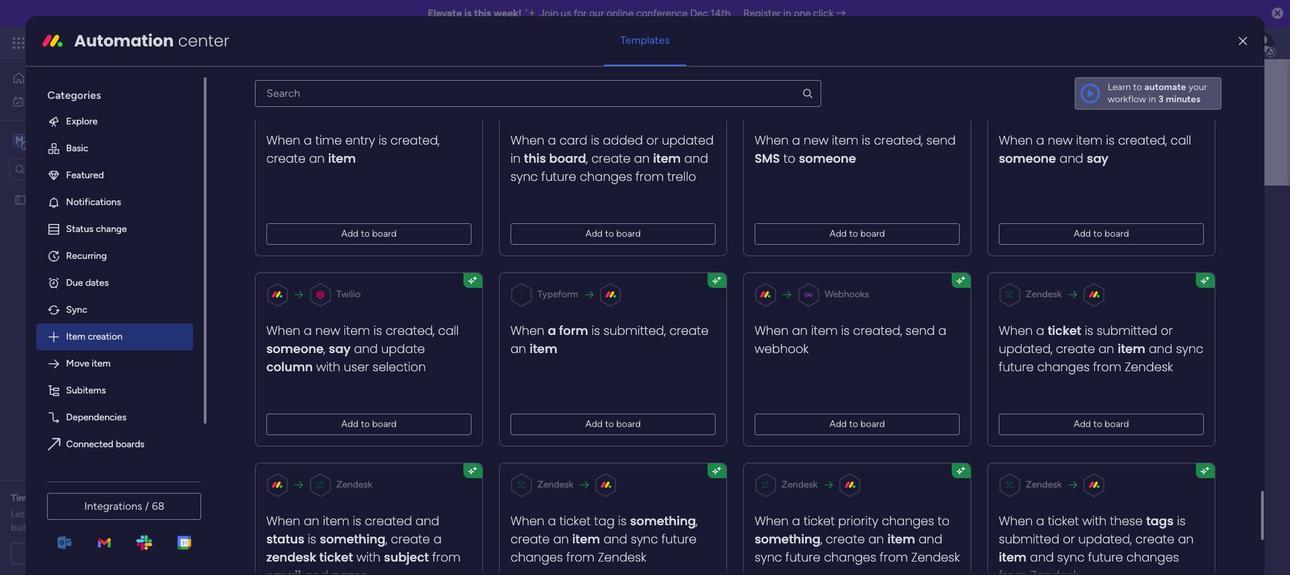 Task type: describe. For each thing, give the bounding box(es) containing it.
far.
[[44, 522, 57, 533]]

when a ticket tag is something
[[511, 512, 696, 529]]

is submitted, create an
[[511, 322, 709, 357]]

add to favorites image
[[869, 333, 882, 347]]

your
[[1189, 81, 1207, 93]]

and inside and sync future changes from trello
[[685, 150, 708, 167]]

68
[[152, 500, 165, 513]]

and sync future changes from zendesk for when a ticket with these
[[999, 549, 1179, 575]]

to inside when a ticket priority changes to something , create an item
[[938, 512, 950, 529]]

created, for when a new item is created, call someone , say and update column with user selection
[[386, 322, 435, 339]]

ticket for when a ticket priority changes to
[[804, 512, 835, 529]]

categories
[[47, 89, 101, 101]]

sms
[[755, 150, 780, 167]]

an inside when a ticket priority changes to something , create an item
[[869, 531, 884, 547]]

0 vertical spatial this
[[474, 7, 491, 20]]

center
[[178, 29, 230, 52]]

3 minutes
[[1159, 93, 1201, 105]]

1 vertical spatial option
[[37, 458, 193, 485]]

main inside workspace selection element
[[31, 134, 55, 146]]

search image
[[802, 87, 814, 99]]

form
[[560, 322, 589, 339]]

workspace left description
[[354, 223, 399, 235]]

create inside is submitted or updated, create an item
[[1136, 531, 1175, 547]]

status change
[[66, 223, 127, 235]]

or for is submitted or updated, create an
[[1161, 322, 1173, 339]]

changes for when a ticket tag is something
[[511, 549, 563, 566]]

categories heading
[[37, 77, 193, 108]]

is inside when a time entry is created, create an
[[379, 132, 387, 149]]

notifications option
[[37, 189, 193, 216]]

card
[[560, 132, 588, 149]]

add workspace description
[[334, 223, 449, 235]]

someone inside when a new item is created, send sms to someone
[[799, 150, 857, 167]]

subitems
[[66, 385, 106, 396]]

of
[[80, 522, 89, 533]]

tag
[[594, 512, 615, 529]]

webhooks
[[825, 288, 869, 300]]

expert
[[62, 492, 90, 504]]

sync for when a ticket
[[1177, 340, 1204, 357]]

connected boards option
[[37, 431, 193, 458]]

work for my
[[45, 95, 65, 107]]

trello
[[668, 168, 697, 185]]

m
[[16, 134, 24, 146]]

these
[[1110, 512, 1143, 529]]

schedule
[[44, 548, 83, 559]]

recent
[[254, 271, 288, 284]]

workspace up description
[[393, 190, 508, 221]]

future for when a ticket tag is something
[[662, 531, 697, 547]]

permissions
[[401, 271, 458, 284]]

1 horizontal spatial main workspace
[[336, 190, 508, 221]]

is inside when a new item is created, call someone and say
[[1106, 132, 1115, 149]]

when for when a ticket
[[999, 322, 1033, 339]]

item creation
[[66, 331, 122, 342]]

workspace selection element
[[13, 132, 112, 150]]

ticket for when a ticket tag is
[[560, 512, 591, 529]]

create inside when an item is created and status is something , create a zendesk ticket with subject from
[[391, 531, 430, 547]]

webhook
[[755, 340, 809, 357]]

and inside when an item is created and status is something , create a zendesk ticket with subject from
[[416, 512, 440, 529]]

created
[[365, 512, 412, 529]]

, create an
[[511, 512, 698, 547]]

boards
[[254, 303, 283, 315]]

sync for when a ticket with these tags
[[1058, 549, 1085, 566]]

an inside when an item is created and status is something , create a zendesk ticket with subject from
[[304, 512, 320, 529]]

this board , create an item
[[524, 150, 681, 167]]

an inside when an item is created, send a webhook
[[792, 322, 808, 339]]

when an item is created, send a webhook
[[755, 322, 947, 357]]

, inside when a ticket priority changes to something , create an item
[[821, 531, 823, 547]]

ticket inside when an item is created and status is something , create a zendesk ticket with subject from
[[320, 549, 353, 566]]

boards and dashboards you visited recently in this workspace
[[254, 303, 512, 315]]

future for when a ticket
[[999, 358, 1034, 375]]

a for when a ticket priority changes to something , create an item
[[792, 512, 801, 529]]

move item
[[66, 358, 111, 369]]

monday
[[60, 35, 106, 50]]

my work button
[[8, 90, 145, 112]]

when for when an item is created and status is something , create a zendesk ticket with subject from
[[267, 512, 301, 529]]

is inside is submitted or updated, create an
[[1085, 322, 1094, 339]]

register in one click → link
[[743, 7, 846, 20]]

you've
[[130, 509, 157, 520]]

something inside when a ticket priority changes to something , create an item
[[755, 531, 821, 547]]

a for when a new item is created, call someone , say and update column with user selection
[[304, 322, 312, 339]]

created, inside when an item is created, send a webhook
[[853, 322, 903, 339]]

, inside when a new item is created, call someone , say and update column with user selection
[[324, 340, 326, 357]]

from for when a ticket tag is something
[[567, 549, 595, 566]]

ticket for when a
[[1048, 322, 1082, 339]]

with inside when an item is created and status is something , create a zendesk ticket with subject from
[[357, 549, 381, 566]]

sync
[[66, 304, 87, 315]]

in inside when a card is added or updated in
[[511, 150, 521, 167]]

updated
[[662, 132, 714, 149]]

online
[[607, 7, 634, 20]]

home
[[31, 72, 57, 83]]

click
[[813, 7, 834, 20]]

due dates
[[66, 277, 109, 288]]

send inside when a new item is created, send sms to someone
[[927, 132, 956, 149]]

automate
[[1145, 81, 1186, 93]]

sync for when a ticket tag is something
[[631, 531, 658, 547]]

recent boards
[[254, 271, 324, 284]]

or inside when a card is added or updated in
[[647, 132, 659, 149]]

changes inside when a ticket priority changes to something , create an item
[[882, 512, 935, 529]]

a for schedule a meeting
[[86, 548, 90, 559]]

1 vertical spatial main
[[336, 190, 388, 221]]

notifications
[[66, 196, 121, 208]]

week!
[[494, 7, 522, 20]]

from for this board , create an item
[[636, 168, 664, 185]]

conference
[[636, 7, 688, 20]]

visited
[[372, 303, 400, 315]]

a for when a new item is created, send sms to someone
[[792, 132, 801, 149]]

built
[[11, 522, 29, 533]]

help button
[[1176, 537, 1223, 559]]

when for when a ticket tag is something
[[511, 512, 545, 529]]

sync option
[[37, 297, 193, 323]]

change
[[96, 223, 127, 235]]

create inside when a ticket priority changes to something , create an item
[[826, 531, 865, 547]]

move
[[66, 358, 89, 369]]

connected boards
[[66, 438, 145, 450]]

basic
[[66, 142, 88, 154]]

item inside when a ticket priority changes to something , create an item
[[888, 531, 916, 547]]

a for when a time entry is created, create an
[[304, 132, 312, 149]]

added
[[603, 132, 643, 149]]

when a ticket
[[999, 322, 1082, 339]]

new inside when a new item is created, call someone , say and update column with user selection
[[316, 322, 340, 339]]

your workflow in
[[1108, 81, 1207, 105]]

boards for recent boards
[[291, 271, 324, 284]]

an inside is submitted, create an
[[511, 340, 527, 357]]

an inside , create an
[[553, 531, 569, 547]]

explore
[[66, 116, 98, 127]]

automation center
[[74, 29, 230, 52]]

main workspace inside workspace selection element
[[31, 134, 110, 146]]

tags
[[1147, 512, 1174, 529]]

14th
[[711, 7, 731, 20]]

basic option
[[37, 135, 193, 162]]

a inside when an item is created and status is something , create a zendesk ticket with subject from
[[434, 531, 442, 547]]

when for when a time entry is created, create an
[[267, 132, 301, 149]]

item inside move item option
[[92, 358, 111, 369]]

when for when a new item is created, call someone and say
[[999, 132, 1033, 149]]

status change option
[[37, 216, 193, 243]]

3
[[1159, 93, 1164, 105]]

explore option
[[37, 108, 193, 135]]

typeform
[[538, 288, 579, 300]]

workspace up when a form
[[466, 303, 512, 315]]

or for is submitted or updated, create an item
[[1063, 531, 1075, 547]]

so
[[32, 522, 42, 533]]

help
[[1187, 541, 1212, 555]]

item inside when a new item is created, send sms to someone
[[832, 132, 859, 149]]

boards for connected boards
[[116, 438, 145, 450]]

integrations
[[84, 500, 142, 513]]

Main workspace field
[[332, 190, 1236, 221]]

created, for when a time entry is created, create an
[[391, 132, 440, 149]]

0 vertical spatial review
[[92, 492, 122, 504]]

subitems option
[[37, 377, 193, 404]]

when for when a form
[[511, 322, 545, 339]]

, inside when an item is created and status is something , create a zendesk ticket with subject from
[[386, 531, 388, 547]]

test link
[[234, 322, 900, 360]]

integrations / 68 button
[[47, 493, 201, 520]]

when for when a ticket with these tags
[[999, 512, 1033, 529]]

sync for this board , create an item
[[511, 168, 538, 185]]

send inside when an item is created, send a webhook
[[906, 322, 935, 339]]

and inside when a new item is created, call someone , say and update column with user selection
[[354, 340, 378, 357]]

created, for when a new item is created, send sms to someone
[[874, 132, 923, 149]]

to inside when a new item is created, send sms to someone
[[784, 150, 796, 167]]

submitted,
[[604, 322, 666, 339]]

when a new item is created, call someone , say and update column with user selection
[[267, 322, 459, 375]]

Search in workspace field
[[28, 161, 112, 177]]

automation
[[74, 29, 174, 52]]

a for when a ticket tag is something
[[548, 512, 556, 529]]



Task type: locate. For each thing, give the bounding box(es) containing it.
2 horizontal spatial this
[[524, 150, 546, 167]]

for inside time for an expert review let our experts review what you've built so far. free of charge
[[34, 492, 47, 504]]

in
[[783, 7, 791, 20], [1149, 93, 1156, 105], [511, 150, 521, 167], [439, 303, 446, 315]]

1 horizontal spatial main
[[336, 190, 388, 221]]

0 vertical spatial boards
[[291, 271, 324, 284]]

a inside when a new item is created, send sms to someone
[[792, 132, 801, 149]]

or
[[647, 132, 659, 149], [1161, 322, 1173, 339], [1063, 531, 1075, 547]]

work for monday
[[109, 35, 133, 50]]

test
[[32, 194, 49, 206], [276, 335, 294, 346]]

test inside list box
[[32, 194, 49, 206]]

when inside when a new item is created, call someone , say and update column with user selection
[[267, 322, 301, 339]]

test list box
[[0, 186, 172, 393]]

is inside is submitted, create an
[[592, 322, 600, 339]]

call
[[1171, 132, 1192, 149], [438, 322, 459, 339]]

1 vertical spatial work
[[45, 95, 65, 107]]

0 horizontal spatial submitted
[[999, 531, 1060, 547]]

item inside when a new item is created, call someone and say
[[1076, 132, 1103, 149]]

say inside when a new item is created, call someone and say
[[1087, 150, 1109, 167]]

1 vertical spatial this
[[524, 150, 546, 167]]

test right public board icon
[[32, 194, 49, 206]]

dec
[[690, 7, 708, 20]]

an inside is submitted or updated, create an item
[[1178, 531, 1194, 547]]

updated, for is submitted or updated, create an
[[999, 340, 1053, 357]]

an inside is submitted or updated, create an
[[1099, 340, 1115, 357]]

new inside when a new item is created, send sms to someone
[[804, 132, 829, 149]]

is inside is submitted or updated, create an item
[[1177, 512, 1186, 529]]

is inside when an item is created, send a webhook
[[841, 322, 850, 339]]

main workspace up description
[[336, 190, 508, 221]]

1 horizontal spatial or
[[1063, 531, 1075, 547]]

sync for when a ticket priority changes to something , create an item
[[755, 549, 782, 566]]

someone for when a new item is created, call someone , say and update column with user selection
[[267, 340, 324, 357]]

1 horizontal spatial with
[[357, 549, 381, 566]]

created,
[[391, 132, 440, 149], [874, 132, 923, 149], [1118, 132, 1168, 149], [386, 322, 435, 339], [853, 322, 903, 339]]

a inside when a ticket priority changes to something , create an item
[[792, 512, 801, 529]]

with left the subject
[[357, 549, 381, 566]]

new
[[804, 132, 829, 149], [1048, 132, 1073, 149], [316, 322, 340, 339]]

and sync future changes from zendesk for when a ticket tag is
[[511, 531, 697, 566]]

changes for this board , create an item
[[580, 168, 633, 185]]

an inside when a time entry is created, create an
[[309, 150, 325, 167]]

when a ticket priority changes to something , create an item
[[755, 512, 950, 547]]

a for when a form
[[548, 322, 556, 339]]

board
[[550, 150, 587, 167], [372, 228, 397, 239], [617, 228, 641, 239], [861, 228, 885, 239], [1105, 228, 1130, 239], [372, 418, 397, 430], [617, 418, 641, 430], [861, 418, 885, 430], [1105, 418, 1130, 430]]

someone inside when a new item is created, call someone , say and update column with user selection
[[267, 340, 324, 357]]

say down "workflow" at the top right of the page
[[1087, 150, 1109, 167]]

in inside the "your workflow in"
[[1149, 93, 1156, 105]]

, inside , create an
[[696, 512, 698, 529]]

or inside is submitted or updated, create an item
[[1063, 531, 1075, 547]]

1 vertical spatial our
[[27, 509, 41, 520]]

user
[[344, 358, 369, 375]]

future inside and sync future changes from trello
[[542, 168, 577, 185]]

say up user
[[329, 340, 351, 357]]

test right public board image
[[276, 335, 294, 346]]

0 horizontal spatial something
[[320, 531, 386, 547]]

for right time
[[34, 492, 47, 504]]

0 vertical spatial submitted
[[1097, 322, 1158, 339]]

time
[[11, 492, 32, 504]]

a for when a new item is created, call someone and say
[[1037, 132, 1045, 149]]

something inside when an item is created and status is something , create a zendesk ticket with subject from
[[320, 531, 386, 547]]

is submitted or updated, create an
[[999, 322, 1173, 357]]

with
[[317, 358, 341, 375], [1083, 512, 1107, 529], [357, 549, 381, 566]]

automation  center image
[[42, 30, 63, 52]]

and inside when a new item is created, call someone and say
[[1060, 150, 1084, 167]]

a inside when an item is created, send a webhook
[[939, 322, 947, 339]]

item inside when an item is created and status is something , create a zendesk ticket with subject from
[[323, 512, 350, 529]]

you
[[354, 303, 370, 315]]

submitted for is submitted or updated, create an item
[[999, 531, 1060, 547]]

recurring option
[[37, 243, 193, 270]]

item creation option
[[37, 323, 193, 350]]

changes for when a ticket with these tags
[[1127, 549, 1179, 566]]

priority
[[839, 512, 879, 529]]

new for and
[[1048, 132, 1073, 149]]

main
[[31, 134, 55, 146], [336, 190, 388, 221]]

submitted inside is submitted or updated, create an
[[1097, 322, 1158, 339]]

a
[[304, 132, 312, 149], [548, 132, 556, 149], [792, 132, 801, 149], [1037, 132, 1045, 149], [304, 322, 312, 339], [548, 322, 556, 339], [939, 322, 947, 339], [1037, 322, 1045, 339], [548, 512, 556, 529], [792, 512, 801, 529], [1037, 512, 1045, 529], [434, 531, 442, 547], [86, 548, 90, 559]]

when for when an item is created, send a webhook
[[755, 322, 789, 339]]

what
[[107, 509, 128, 520]]

changes for when a ticket priority changes to something , create an item
[[824, 549, 877, 566]]

main up add workspace description
[[336, 190, 388, 221]]

1 horizontal spatial say
[[1087, 150, 1109, 167]]

call down 3 minutes
[[1171, 132, 1192, 149]]

workspace down explore
[[57, 134, 110, 146]]

dates
[[85, 277, 109, 288]]

when for when a new item is created, call someone , say and update column with user selection
[[267, 322, 301, 339]]

test for public board image
[[276, 335, 294, 346]]

1 vertical spatial test
[[276, 335, 294, 346]]

monday work management
[[60, 35, 209, 50]]

learn to automate
[[1108, 81, 1186, 93]]

zendesk
[[267, 549, 317, 566]]

0 horizontal spatial updated,
[[999, 340, 1053, 357]]

work inside button
[[45, 95, 65, 107]]

a for when a ticket
[[1037, 322, 1045, 339]]

when for when a new item is created, send sms to someone
[[755, 132, 789, 149]]

boards inside the connected boards 'option'
[[116, 438, 145, 450]]

2 vertical spatial this
[[449, 303, 464, 315]]

description
[[402, 223, 449, 235]]

new inside when a new item is created, call someone and say
[[1048, 132, 1073, 149]]

0 horizontal spatial with
[[317, 358, 341, 375]]

subject
[[384, 549, 429, 566]]

0 horizontal spatial boards
[[116, 438, 145, 450]]

future for this board , create an item
[[542, 168, 577, 185]]

and sync future changes from zendesk for when a ticket priority changes to
[[755, 531, 960, 566]]

when inside when a new item is created, send sms to someone
[[755, 132, 789, 149]]

for right us on the left
[[574, 7, 587, 20]]

workspace image
[[13, 133, 26, 148]]

learn
[[1108, 81, 1131, 93]]

2 vertical spatial or
[[1063, 531, 1075, 547]]

0 vertical spatial call
[[1171, 132, 1192, 149]]

1 horizontal spatial call
[[1171, 132, 1192, 149]]

someone for when a new item is created, call someone and say
[[999, 150, 1057, 167]]

elevate
[[428, 7, 462, 20]]

is inside when a new item is created, call someone , say and update column with user selection
[[374, 322, 382, 339]]

0 vertical spatial option
[[0, 188, 172, 190]]

1 vertical spatial submitted
[[999, 531, 1060, 547]]

0 vertical spatial with
[[317, 358, 341, 375]]

work right monday
[[109, 35, 133, 50]]

,
[[587, 150, 588, 167], [324, 340, 326, 357], [696, 512, 698, 529], [386, 531, 388, 547], [821, 531, 823, 547]]

select product image
[[12, 36, 26, 50]]

1 vertical spatial main workspace
[[336, 190, 508, 221]]

call inside when a new item is created, call someone and say
[[1171, 132, 1192, 149]]

one
[[794, 7, 811, 20]]

2 horizontal spatial someone
[[999, 150, 1057, 167]]

when a new item is created, send sms to someone
[[755, 132, 956, 167]]

updated, down when a ticket on the right bottom of page
[[999, 340, 1053, 357]]

main workspace down explore
[[31, 134, 110, 146]]

send
[[927, 132, 956, 149], [906, 322, 935, 339]]

join
[[539, 7, 558, 20]]

updated,
[[999, 340, 1053, 357], [1079, 531, 1132, 547]]

submitted inside is submitted or updated, create an item
[[999, 531, 1060, 547]]

featured option
[[37, 162, 193, 189]]

2 horizontal spatial or
[[1161, 322, 1173, 339]]

say inside when a new item is created, call someone , say and update column with user selection
[[329, 340, 351, 357]]

when inside when a card is added or updated in
[[511, 132, 545, 149]]

someone
[[799, 150, 857, 167], [999, 150, 1057, 167], [267, 340, 324, 357]]

when for when a ticket priority changes to something , create an item
[[755, 512, 789, 529]]

integrations / 68
[[84, 500, 165, 513]]

this left the week!
[[474, 7, 491, 20]]

from for when a ticket priority changes to something , create an item
[[880, 549, 908, 566]]

0 vertical spatial for
[[574, 7, 587, 20]]

an
[[309, 150, 325, 167], [634, 150, 650, 167], [792, 322, 808, 339], [511, 340, 527, 357], [1099, 340, 1115, 357], [49, 492, 60, 504], [304, 512, 320, 529], [553, 531, 569, 547], [869, 531, 884, 547], [1178, 531, 1194, 547]]

see plans button
[[217, 33, 282, 53]]

say
[[1087, 150, 1109, 167], [329, 340, 351, 357]]

review up what
[[92, 492, 122, 504]]

created, inside when a time entry is created, create an
[[391, 132, 440, 149]]

a inside "button"
[[86, 548, 90, 559]]

minutes
[[1166, 93, 1201, 105]]

dashboards
[[303, 303, 352, 315]]

1 horizontal spatial work
[[109, 35, 133, 50]]

call for when a new item is created, call someone , say and update column with user selection
[[438, 322, 459, 339]]

when inside when a ticket priority changes to something , create an item
[[755, 512, 789, 529]]

create inside when a time entry is created, create an
[[267, 150, 306, 167]]

from inside and sync future changes from trello
[[636, 168, 664, 185]]

item inside is submitted or updated, create an item
[[999, 549, 1027, 566]]

this
[[474, 7, 491, 20], [524, 150, 546, 167], [449, 303, 464, 315]]

1 vertical spatial review
[[77, 509, 104, 520]]

a inside when a new item is created, call someone and say
[[1037, 132, 1045, 149]]

0 horizontal spatial for
[[34, 492, 47, 504]]

item
[[66, 331, 85, 342]]

meeting
[[93, 548, 128, 559]]

work right my
[[45, 95, 65, 107]]

boards right recent
[[291, 271, 324, 284]]

sync inside and sync future changes from trello
[[511, 168, 538, 185]]

when a ticket with these tags
[[999, 512, 1174, 529]]

recurring
[[66, 250, 107, 262]]

free
[[60, 522, 78, 533]]

None search field
[[255, 80, 821, 107]]

ticket inside when a ticket priority changes to something , create an item
[[804, 512, 835, 529]]

main right workspace icon at the left of the page
[[31, 134, 55, 146]]

option down featured
[[0, 188, 172, 190]]

1 vertical spatial say
[[329, 340, 351, 357]]

1 horizontal spatial new
[[804, 132, 829, 149]]

move item option
[[37, 350, 193, 377]]

is inside when a new item is created, send sms to someone
[[862, 132, 871, 149]]

1 vertical spatial or
[[1161, 322, 1173, 339]]

2 horizontal spatial new
[[1048, 132, 1073, 149]]

created, inside when a new item is created, send sms to someone
[[874, 132, 923, 149]]

future for when a ticket with these tags
[[1089, 549, 1124, 566]]

when an item is created and status is something , create a zendesk ticket with subject from
[[267, 512, 461, 566]]

selection
[[373, 358, 426, 375]]

our left online
[[589, 7, 604, 20]]

1 vertical spatial updated,
[[1079, 531, 1132, 547]]

is inside when a card is added or updated in
[[591, 132, 600, 149]]

and sync future changes from trello
[[511, 150, 708, 185]]

a inside when a card is added or updated in
[[548, 132, 556, 149]]

item inside when an item is created, send a webhook
[[811, 322, 838, 339]]

0 vertical spatial send
[[927, 132, 956, 149]]

1 horizontal spatial our
[[589, 7, 604, 20]]

updated, for is submitted or updated, create an item
[[1079, 531, 1132, 547]]

1 horizontal spatial this
[[474, 7, 491, 20]]

2 horizontal spatial with
[[1083, 512, 1107, 529]]

when inside when a time entry is created, create an
[[267, 132, 301, 149]]

from for when a ticket
[[1094, 358, 1122, 375]]

boards down dependencies option
[[116, 438, 145, 450]]

this down search for a column type search field
[[524, 150, 546, 167]]

0 horizontal spatial someone
[[267, 340, 324, 357]]

option down "connected boards"
[[37, 458, 193, 485]]

say for ,
[[329, 340, 351, 357]]

entry
[[346, 132, 375, 149]]

→
[[836, 7, 846, 20]]

call down permissions
[[438, 322, 459, 339]]

0 horizontal spatial call
[[438, 322, 459, 339]]

someone inside when a new item is created, call someone and say
[[999, 150, 1057, 167]]

0 horizontal spatial this
[[449, 303, 464, 315]]

1 horizontal spatial something
[[630, 512, 696, 529]]

call for when a new item is created, call someone and say
[[1171, 132, 1192, 149]]

1 vertical spatial for
[[34, 492, 47, 504]]

0 vertical spatial say
[[1087, 150, 1109, 167]]

due
[[66, 277, 83, 288]]

with inside when a new item is created, call someone , say and update column with user selection
[[317, 358, 341, 375]]

with left these
[[1083, 512, 1107, 529]]

public board image
[[14, 193, 27, 206]]

0 vertical spatial our
[[589, 7, 604, 20]]

our
[[589, 7, 604, 20], [27, 509, 41, 520]]

categories list box
[[37, 77, 207, 485]]

Search for a column type search field
[[255, 80, 821, 107]]

for
[[574, 7, 587, 20], [34, 492, 47, 504]]

a for when a card is added or updated in
[[548, 132, 556, 149]]

schedule a meeting button
[[11, 543, 161, 564]]

my work
[[30, 95, 65, 107]]

changes for when a ticket
[[1038, 358, 1090, 375]]

and sync future changes from zendesk down when a ticket on the right bottom of page
[[999, 340, 1204, 375]]

our inside time for an expert review let our experts review what you've built so far. free of charge
[[27, 509, 41, 520]]

brad klo image
[[1253, 32, 1274, 54]]

item inside when a new item is created, call someone , say and update column with user selection
[[344, 322, 370, 339]]

creation
[[88, 331, 122, 342]]

is submitted or updated, create an item
[[999, 512, 1194, 566]]

a for when a ticket with these tags
[[1037, 512, 1045, 529]]

my
[[30, 95, 43, 107]]

dependencies
[[66, 412, 126, 423]]

from inside when an item is created and status is something , create a zendesk ticket with subject from
[[433, 549, 461, 566]]

when inside when an item is created, send a webhook
[[755, 322, 789, 339]]

0 vertical spatial or
[[647, 132, 659, 149]]

0 horizontal spatial our
[[27, 509, 41, 520]]

future for when a ticket priority changes to something , create an item
[[786, 549, 821, 566]]

0 vertical spatial work
[[109, 35, 133, 50]]

and sync future changes from zendesk down priority
[[755, 531, 960, 566]]

experts
[[43, 509, 74, 520]]

and
[[685, 150, 708, 167], [1060, 150, 1084, 167], [285, 303, 301, 315], [354, 340, 378, 357], [1149, 340, 1173, 357], [416, 512, 440, 529], [604, 531, 628, 547], [919, 531, 943, 547], [1030, 549, 1054, 566]]

public board image
[[254, 333, 269, 348]]

a inside when a time entry is created, create an
[[304, 132, 312, 149]]

when inside when a new item is created, call someone and say
[[999, 132, 1033, 149]]

update
[[382, 340, 425, 357]]

or inside is submitted or updated, create an
[[1161, 322, 1173, 339]]

1 horizontal spatial someone
[[799, 150, 857, 167]]

our up so
[[27, 509, 41, 520]]

and sync future changes from zendesk for when a
[[999, 340, 1204, 375]]

1 vertical spatial boards
[[116, 438, 145, 450]]

0 horizontal spatial work
[[45, 95, 65, 107]]

1 horizontal spatial submitted
[[1097, 322, 1158, 339]]

future
[[542, 168, 577, 185], [999, 358, 1034, 375], [662, 531, 697, 547], [786, 549, 821, 566], [1089, 549, 1124, 566]]

members
[[340, 271, 385, 284]]

0 vertical spatial main
[[31, 134, 55, 146]]

2 vertical spatial with
[[357, 549, 381, 566]]

when inside when an item is created and status is something , create a zendesk ticket with subject from
[[267, 512, 301, 529]]

0 horizontal spatial say
[[329, 340, 351, 357]]

1 horizontal spatial updated,
[[1079, 531, 1132, 547]]

1 vertical spatial send
[[906, 322, 935, 339]]

1 vertical spatial with
[[1083, 512, 1107, 529]]

create inside , create an
[[511, 531, 550, 547]]

2 horizontal spatial something
[[755, 531, 821, 547]]

review up of at the left of page
[[77, 509, 104, 520]]

dependencies option
[[37, 404, 193, 431]]

created, for when a new item is created, call someone and say
[[1118, 132, 1168, 149]]

0 vertical spatial updated,
[[999, 340, 1053, 357]]

0 horizontal spatial new
[[316, 322, 340, 339]]

and sync future changes from zendesk down when a ticket tag is something
[[511, 531, 697, 566]]

test for public board icon
[[32, 194, 49, 206]]

and sync future changes from zendesk
[[999, 340, 1204, 375], [511, 531, 697, 566], [755, 531, 960, 566], [999, 549, 1179, 575]]

time
[[316, 132, 342, 149]]

create inside is submitted or updated, create an
[[1056, 340, 1096, 357]]

0 vertical spatial test
[[32, 194, 49, 206]]

create inside is submitted, create an
[[670, 322, 709, 339]]

0 horizontal spatial main workspace
[[31, 134, 110, 146]]

and sync future changes from zendesk down when a ticket with these tags
[[999, 549, 1179, 575]]

featured
[[66, 169, 104, 181]]

updated, inside is submitted or updated, create an item
[[1079, 531, 1132, 547]]

create
[[267, 150, 306, 167], [592, 150, 631, 167], [670, 322, 709, 339], [1056, 340, 1096, 357], [391, 531, 430, 547], [511, 531, 550, 547], [826, 531, 865, 547], [1136, 531, 1175, 547]]

due dates option
[[37, 270, 193, 297]]

new for to
[[804, 132, 829, 149]]

with left user
[[317, 358, 341, 375]]

1 horizontal spatial boards
[[291, 271, 324, 284]]

0 horizontal spatial or
[[647, 132, 659, 149]]

updated, down when a ticket with these tags
[[1079, 531, 1132, 547]]

0 horizontal spatial test
[[32, 194, 49, 206]]

changes inside and sync future changes from trello
[[580, 168, 633, 185]]

home button
[[8, 67, 145, 89]]

option
[[0, 188, 172, 190], [37, 458, 193, 485]]

an inside time for an expert review let our experts review what you've built so far. free of charge
[[49, 492, 60, 504]]

created, inside when a new item is created, call someone , say and update column with user selection
[[386, 322, 435, 339]]

say for and
[[1087, 150, 1109, 167]]

1 horizontal spatial for
[[574, 7, 587, 20]]

1 horizontal spatial test
[[276, 335, 294, 346]]

this right recently
[[449, 303, 464, 315]]

submitted for is submitted or updated, create an
[[1097, 322, 1158, 339]]

management
[[136, 35, 209, 50]]

ticket for when a ticket with these
[[1048, 512, 1079, 529]]

1 vertical spatial call
[[438, 322, 459, 339]]

0 horizontal spatial main
[[31, 134, 55, 146]]

from for when a ticket with these tags
[[999, 567, 1027, 575]]

0 vertical spatial main workspace
[[31, 134, 110, 146]]

when for when a card is added or updated in
[[511, 132, 545, 149]]

a inside when a new item is created, call someone , say and update column with user selection
[[304, 322, 312, 339]]

when a form
[[511, 322, 589, 339]]



Task type: vqa. For each thing, say whether or not it's contained in the screenshot.
The Management for Team management
no



